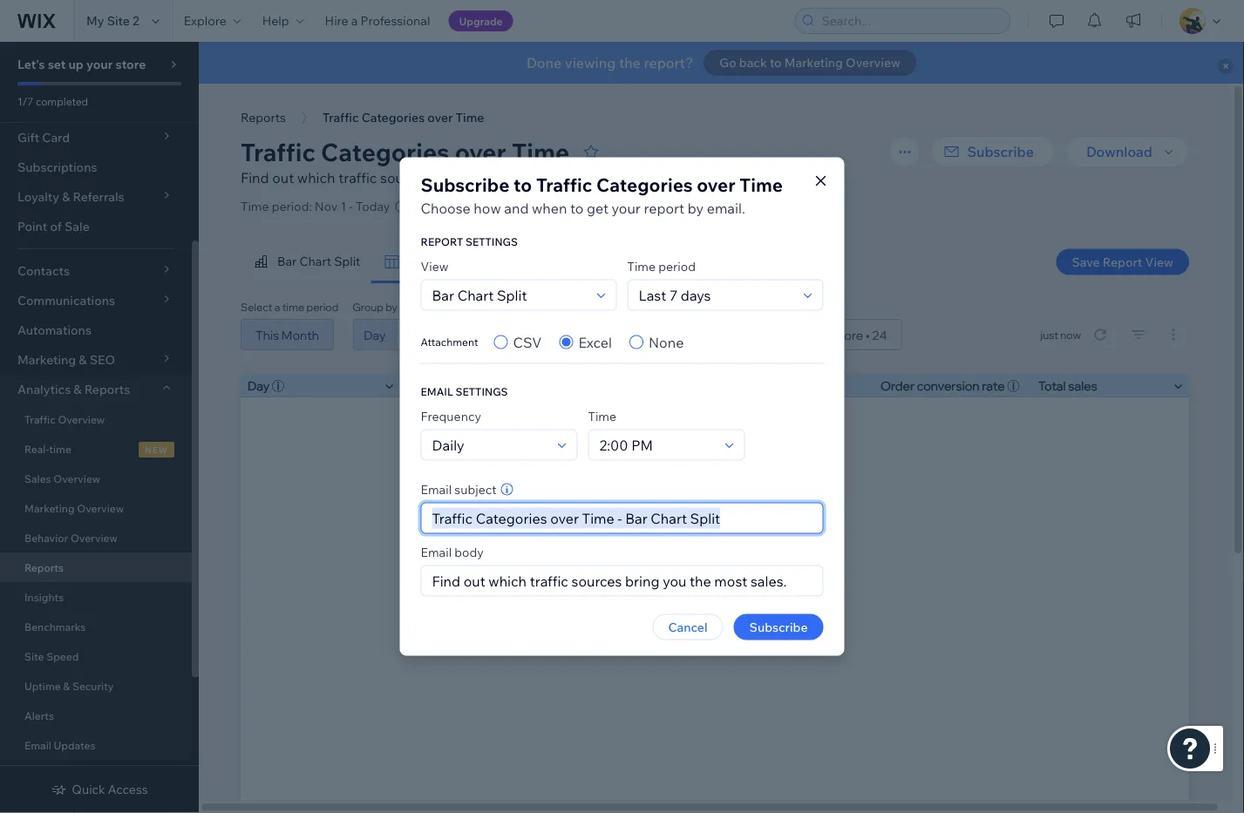 Task type: describe. For each thing, give the bounding box(es) containing it.
time up most
[[512, 137, 570, 167]]

by
[[688, 199, 704, 217]]

Time period field
[[634, 280, 799, 310]]

reports button
[[232, 105, 295, 131]]

traffic inside subscribe to traffic categories over time choose how and when to get your report by email.
[[537, 174, 593, 197]]

reports link
[[0, 553, 192, 583]]

behavior overview
[[24, 532, 118, 545]]

time inside button
[[456, 110, 485, 125]]

go
[[720, 55, 737, 70]]

site speed link
[[0, 642, 192, 672]]

analytics & reports button
[[0, 375, 192, 405]]

upgrade
[[459, 14, 503, 27]]

view inside button
[[1146, 254, 1174, 270]]

uptime & security
[[24, 680, 114, 693]]

& for security
[[63, 680, 70, 693]]

period:
[[272, 199, 312, 214]]

out
[[272, 169, 294, 187]]

split
[[334, 254, 361, 269]]

done
[[527, 54, 562, 72]]

marketing inside button
[[785, 55, 844, 70]]

settings for view
[[466, 235, 518, 248]]

find
[[241, 169, 269, 187]]

View field
[[427, 280, 592, 310]]

2 horizontal spatial subscribe
[[968, 143, 1035, 161]]

traffic inside sidebar element
[[24, 413, 56, 426]]

cancel
[[669, 620, 708, 635]]

my
[[86, 13, 104, 28]]

quick
[[72, 783, 105, 798]]

reports inside dropdown button
[[84, 382, 130, 397]]

new
[[145, 444, 168, 455]]

email settings
[[421, 385, 508, 398]]

Frequency field
[[427, 431, 553, 460]]

2
[[133, 13, 139, 28]]

automations
[[17, 323, 92, 338]]

0 horizontal spatial to
[[514, 174, 532, 197]]

bar chart split button
[[241, 241, 371, 284]]

bar chart split
[[277, 254, 361, 269]]

time inside subscribe to traffic categories over time choose how and when to get your report by email.
[[740, 174, 783, 197]]

over inside button
[[428, 110, 453, 125]]

save
[[1073, 254, 1101, 270]]

behavior overview link
[[0, 523, 192, 553]]

subject
[[455, 482, 497, 497]]

back
[[740, 55, 768, 70]]

1 vertical spatial subscribe button
[[734, 615, 824, 641]]

show report definitions
[[599, 169, 751, 187]]

benchmarks
[[24, 621, 86, 634]]

most
[[523, 169, 557, 187]]

categories inside button
[[362, 110, 425, 125]]

frequency
[[421, 409, 482, 424]]

point
[[17, 219, 47, 234]]

subscriptions
[[17, 160, 97, 175]]

security
[[72, 680, 114, 693]]

time left "period"
[[628, 259, 656, 274]]

when
[[532, 199, 567, 217]]

traffic
[[339, 169, 377, 187]]

today
[[356, 199, 390, 214]]

automations link
[[0, 316, 192, 345]]

subscribe inside subscribe to traffic categories over time choose how and when to get your report by email.
[[421, 174, 510, 197]]

my site 2
[[86, 13, 139, 28]]

report?
[[644, 54, 694, 72]]

email
[[421, 385, 454, 398]]

period
[[659, 259, 696, 274]]

professional
[[361, 13, 430, 28]]

help
[[262, 13, 289, 28]]

1/7 completed
[[17, 95, 88, 108]]

none
[[649, 334, 684, 351]]

traffic overview
[[24, 413, 105, 426]]

point of sale link
[[0, 212, 192, 242]]

option group containing csv
[[494, 332, 684, 353]]

analytics & reports
[[17, 382, 130, 397]]

2 vertical spatial subscribe
[[750, 620, 808, 635]]

real-time
[[24, 443, 71, 456]]

email updates link
[[0, 731, 192, 761]]

insights
[[24, 591, 64, 604]]

sale
[[65, 219, 90, 234]]

hire a professional link
[[315, 0, 441, 42]]

of
[[50, 219, 62, 234]]

choose
[[421, 199, 471, 217]]

Search... field
[[817, 9, 1005, 33]]

subscriptions link
[[0, 153, 192, 182]]

1/7
[[17, 95, 33, 108]]

behavior
[[24, 532, 68, 545]]

nov
[[315, 199, 338, 214]]

email for email updates
[[24, 739, 51, 752]]

bring
[[434, 169, 469, 187]]

uptime
[[24, 680, 61, 693]]

marketing inside sidebar element
[[24, 502, 75, 515]]

overview for behavior overview
[[71, 532, 118, 545]]

traffic categories over time button
[[314, 105, 493, 131]]

store
[[116, 57, 146, 72]]

overview for sales overview
[[53, 472, 100, 486]]

get
[[587, 199, 609, 217]]

cancel button
[[653, 615, 724, 641]]

overview for marketing overview
[[77, 502, 124, 515]]

site inside sidebar element
[[24, 650, 44, 664]]

updates
[[54, 739, 95, 752]]

1 vertical spatial categories
[[321, 137, 450, 167]]

reports for reports link
[[24, 561, 64, 575]]

bar
[[277, 254, 297, 269]]

hire
[[325, 13, 349, 28]]

done viewing the report?
[[527, 54, 694, 72]]

analytics
[[17, 382, 71, 397]]

report inside subscribe to traffic categories over time choose how and when to get your report by email.
[[644, 199, 685, 217]]

show
[[599, 169, 636, 187]]



Task type: locate. For each thing, give the bounding box(es) containing it.
overview
[[846, 55, 901, 70], [58, 413, 105, 426], [53, 472, 100, 486], [77, 502, 124, 515], [71, 532, 118, 545]]

0 vertical spatial marketing
[[785, 55, 844, 70]]

reports up find at left
[[241, 110, 286, 125]]

hire a professional
[[325, 13, 430, 28]]

settings down how
[[466, 235, 518, 248]]

point of sale
[[17, 219, 90, 234]]

the inside alert
[[619, 54, 641, 72]]

over up bring
[[428, 110, 453, 125]]

0 horizontal spatial &
[[63, 680, 70, 693]]

site left speed on the bottom left of the page
[[24, 650, 44, 664]]

1 horizontal spatial to
[[571, 199, 584, 217]]

1 vertical spatial site
[[24, 650, 44, 664]]

traffic up the out
[[241, 137, 316, 167]]

traffic categories over time inside traffic categories over time button
[[323, 110, 485, 125]]

0 horizontal spatial the
[[499, 169, 520, 187]]

speed
[[46, 650, 79, 664]]

option group
[[494, 332, 684, 353]]

site speed
[[24, 650, 79, 664]]

traffic inside button
[[323, 110, 359, 125]]

sources
[[380, 169, 431, 187]]

0 vertical spatial categories
[[362, 110, 425, 125]]

0 vertical spatial settings
[[466, 235, 518, 248]]

excel
[[579, 334, 612, 351]]

insights link
[[0, 583, 192, 612]]

traffic categories over time
[[323, 110, 485, 125], [241, 137, 570, 167]]

0 horizontal spatial subscribe
[[421, 174, 510, 197]]

sidebar element
[[0, 42, 199, 814]]

time up the you
[[456, 110, 485, 125]]

report
[[421, 235, 464, 248]]

1 horizontal spatial over
[[455, 137, 507, 167]]

1 vertical spatial traffic categories over time
[[241, 137, 570, 167]]

0 horizontal spatial site
[[24, 650, 44, 664]]

1 vertical spatial reports
[[84, 382, 130, 397]]

tab list
[[241, 241, 789, 284]]

sales overview
[[24, 472, 100, 486]]

& for reports
[[74, 382, 82, 397]]

help button
[[252, 0, 315, 42]]

your
[[86, 57, 113, 72], [612, 199, 641, 217]]

email
[[421, 482, 452, 497], [421, 545, 452, 560], [24, 739, 51, 752]]

1 vertical spatial subscribe
[[421, 174, 510, 197]]

1 horizontal spatial reports
[[84, 382, 130, 397]]

0 vertical spatial the
[[619, 54, 641, 72]]

real-
[[24, 443, 49, 456]]

1 vertical spatial email
[[421, 545, 452, 560]]

0 vertical spatial &
[[74, 382, 82, 397]]

time up email.
[[740, 174, 783, 197]]

traffic up real-
[[24, 413, 56, 426]]

how
[[474, 199, 501, 217]]

0 vertical spatial traffic categories over time
[[323, 110, 485, 125]]

over inside subscribe to traffic categories over time choose how and when to get your report by email.
[[697, 174, 736, 197]]

overview down analytics & reports
[[58, 413, 105, 426]]

tab list containing bar chart split
[[241, 241, 789, 284]]

time
[[456, 110, 485, 125], [512, 137, 570, 167], [740, 174, 783, 197], [241, 199, 269, 214], [628, 259, 656, 274], [588, 409, 617, 424]]

your right get
[[612, 199, 641, 217]]

email updates
[[24, 739, 95, 752]]

set
[[48, 57, 66, 72]]

& inside dropdown button
[[74, 382, 82, 397]]

email down alerts
[[24, 739, 51, 752]]

0 horizontal spatial marketing
[[24, 502, 75, 515]]

1 vertical spatial marketing
[[24, 502, 75, 515]]

& up traffic overview
[[74, 382, 82, 397]]

Time field
[[595, 431, 720, 460]]

quick access button
[[51, 783, 148, 798]]

to inside go back to marketing overview button
[[770, 55, 782, 70]]

view right report
[[1146, 254, 1174, 270]]

2 horizontal spatial reports
[[241, 110, 286, 125]]

go back to marketing overview
[[720, 55, 901, 70]]

a
[[351, 13, 358, 28]]

2 vertical spatial over
[[697, 174, 736, 197]]

the
[[619, 54, 641, 72], [499, 169, 520, 187]]

1 vertical spatial &
[[63, 680, 70, 693]]

your inside sidebar element
[[86, 57, 113, 72]]

overview up the behavior overview link
[[77, 502, 124, 515]]

you
[[472, 169, 496, 187]]

quick access
[[72, 783, 148, 798]]

Email body field
[[427, 567, 818, 596]]

overview inside button
[[846, 55, 901, 70]]

email for email body
[[421, 545, 452, 560]]

let's set up your store
[[17, 57, 146, 72]]

email for email subject
[[421, 482, 452, 497]]

0 vertical spatial report
[[639, 169, 679, 187]]

categories inside subscribe to traffic categories over time choose how and when to get your report by email.
[[597, 174, 693, 197]]

sales
[[24, 472, 51, 486]]

your inside subscribe to traffic categories over time choose how and when to get your report by email.
[[612, 199, 641, 217]]

definitions
[[683, 169, 751, 187]]

save report view
[[1073, 254, 1174, 270]]

overview up reports link
[[71, 532, 118, 545]]

0 vertical spatial reports
[[241, 110, 286, 125]]

0 vertical spatial subscribe button
[[931, 136, 1056, 168]]

body
[[455, 545, 484, 560]]

time
[[49, 443, 71, 456]]

1 vertical spatial the
[[499, 169, 520, 187]]

sales.
[[560, 169, 596, 187]]

settings for frequency
[[456, 385, 508, 398]]

email subject
[[421, 482, 497, 497]]

traffic up traffic
[[323, 110, 359, 125]]

1 vertical spatial your
[[612, 199, 641, 217]]

1 vertical spatial report
[[644, 199, 685, 217]]

1 vertical spatial settings
[[456, 385, 508, 398]]

settings up frequency
[[456, 385, 508, 398]]

marketing up behavior
[[24, 502, 75, 515]]

0 vertical spatial your
[[86, 57, 113, 72]]

overview down search... field
[[846, 55, 901, 70]]

1 horizontal spatial marketing
[[785, 55, 844, 70]]

0 horizontal spatial reports
[[24, 561, 64, 575]]

save report view button
[[1057, 249, 1190, 275]]

completed
[[36, 95, 88, 108]]

2 vertical spatial to
[[571, 199, 584, 217]]

1 horizontal spatial subscribe
[[750, 620, 808, 635]]

reports up insights
[[24, 561, 64, 575]]

reports inside button
[[241, 110, 286, 125]]

1 horizontal spatial view
[[1146, 254, 1174, 270]]

2 vertical spatial reports
[[24, 561, 64, 575]]

let's
[[17, 57, 45, 72]]

1 horizontal spatial your
[[612, 199, 641, 217]]

site left 2
[[107, 13, 130, 28]]

0 horizontal spatial subscribe button
[[734, 615, 824, 641]]

site
[[107, 13, 130, 28], [24, 650, 44, 664]]

2 horizontal spatial over
[[697, 174, 736, 197]]

report
[[1104, 254, 1143, 270]]

settings
[[466, 235, 518, 248], [456, 385, 508, 398]]

traffic up when
[[537, 174, 593, 197]]

report right show
[[639, 169, 679, 187]]

0 vertical spatial site
[[107, 13, 130, 28]]

1
[[341, 199, 347, 214]]

reports
[[241, 110, 286, 125], [84, 382, 130, 397], [24, 561, 64, 575]]

benchmarks link
[[0, 612, 192, 642]]

sales overview link
[[0, 464, 192, 494]]

overview up marketing overview
[[53, 472, 100, 486]]

report inside show report definitions button
[[639, 169, 679, 187]]

reports for reports button at top
[[241, 110, 286, 125]]

which
[[297, 169, 335, 187]]

0 vertical spatial over
[[428, 110, 453, 125]]

alerts link
[[0, 701, 192, 731]]

done viewing the report? alert
[[199, 42, 1245, 84]]

to left get
[[571, 199, 584, 217]]

upgrade button
[[449, 10, 514, 31]]

0 horizontal spatial over
[[428, 110, 453, 125]]

email left subject
[[421, 482, 452, 497]]

the left report?
[[619, 54, 641, 72]]

view down report
[[421, 259, 449, 274]]

your right up
[[86, 57, 113, 72]]

marketing right back
[[785, 55, 844, 70]]

report left by
[[644, 199, 685, 217]]

1 vertical spatial to
[[514, 174, 532, 197]]

chart
[[300, 254, 332, 269]]

2 vertical spatial email
[[24, 739, 51, 752]]

0 horizontal spatial your
[[86, 57, 113, 72]]

to right back
[[770, 55, 782, 70]]

email left body
[[421, 545, 452, 560]]

time up time field
[[588, 409, 617, 424]]

overview for traffic overview
[[58, 413, 105, 426]]

email inside sidebar element
[[24, 739, 51, 752]]

& right uptime
[[63, 680, 70, 693]]

subscribe
[[968, 143, 1035, 161], [421, 174, 510, 197], [750, 620, 808, 635]]

1 horizontal spatial subscribe button
[[931, 136, 1056, 168]]

1 horizontal spatial the
[[619, 54, 641, 72]]

marketing overview link
[[0, 494, 192, 523]]

up
[[68, 57, 84, 72]]

over up the you
[[455, 137, 507, 167]]

0 horizontal spatial view
[[421, 259, 449, 274]]

Email subject field
[[427, 504, 818, 534]]

find out which traffic sources bring you the most sales.
[[241, 169, 596, 187]]

the right the you
[[499, 169, 520, 187]]

-
[[349, 199, 353, 214]]

2 vertical spatial categories
[[597, 174, 693, 197]]

marketing overview
[[24, 502, 124, 515]]

2 horizontal spatial to
[[770, 55, 782, 70]]

to up and
[[514, 174, 532, 197]]

0 vertical spatial email
[[421, 482, 452, 497]]

to
[[770, 55, 782, 70], [514, 174, 532, 197], [571, 199, 584, 217]]

email body
[[421, 545, 484, 560]]

0 vertical spatial to
[[770, 55, 782, 70]]

&
[[74, 382, 82, 397], [63, 680, 70, 693]]

1 vertical spatial over
[[455, 137, 507, 167]]

over up email.
[[697, 174, 736, 197]]

go back to marketing overview button
[[704, 50, 917, 76]]

1 horizontal spatial &
[[74, 382, 82, 397]]

email.
[[707, 199, 746, 217]]

reports up traffic overview link
[[84, 382, 130, 397]]

time period: nov 1 - today
[[241, 199, 390, 214]]

time down find at left
[[241, 199, 269, 214]]

csv
[[513, 334, 542, 351]]

categories
[[362, 110, 425, 125], [321, 137, 450, 167], [597, 174, 693, 197]]

0 vertical spatial subscribe
[[968, 143, 1035, 161]]

1 horizontal spatial site
[[107, 13, 130, 28]]

uptime & security link
[[0, 672, 192, 701]]



Task type: vqa. For each thing, say whether or not it's contained in the screenshot.
Edit Template button
no



